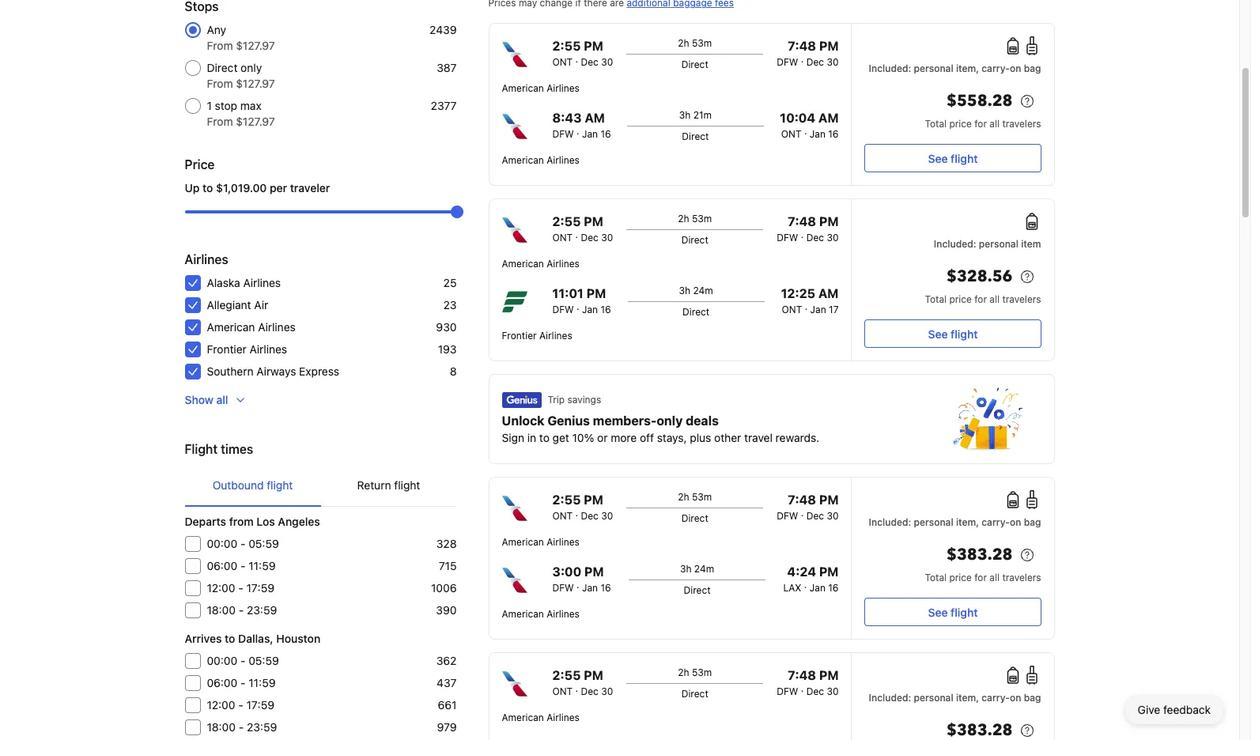 Task type: locate. For each thing, give the bounding box(es) containing it.
1 item, from the top
[[956, 62, 979, 74]]

1 travelers from the top
[[1003, 118, 1041, 130]]

4 2:55 pm ont . dec 30 from the top
[[552, 668, 613, 698]]

0 vertical spatial 12:00 - 17:59
[[207, 581, 275, 595]]

1 horizontal spatial frontier
[[502, 330, 537, 342]]

2h for $558.28
[[678, 37, 689, 49]]

item, for $558.28
[[956, 62, 979, 74]]

for down $328.56 on the top of the page
[[975, 293, 987, 305]]

2 bag from the top
[[1024, 517, 1041, 528]]

0 horizontal spatial to
[[203, 181, 213, 195]]

2 2h from the top
[[678, 213, 689, 225]]

1 vertical spatial 23:59
[[247, 721, 277, 734]]

2h for $383.28
[[678, 491, 689, 503]]

$127.97 up max
[[236, 77, 275, 90]]

all down $558.28
[[990, 118, 1000, 130]]

3 see from the top
[[928, 606, 948, 619]]

3 7:48 from the top
[[788, 493, 816, 507]]

3h
[[679, 109, 691, 121], [679, 285, 691, 297], [680, 563, 692, 575]]

personal for $383.28
[[914, 517, 954, 528]]

0 vertical spatial only
[[241, 61, 262, 74]]

1 vertical spatial 3h 24m
[[680, 563, 714, 575]]

only
[[241, 61, 262, 74], [657, 414, 683, 428]]

airlines
[[547, 82, 580, 94], [547, 154, 580, 166], [185, 252, 228, 267], [547, 258, 580, 270], [243, 276, 281, 290], [258, 320, 296, 334], [539, 330, 572, 342], [250, 343, 287, 356], [547, 536, 580, 548], [547, 608, 580, 620], [547, 712, 580, 724]]

0 horizontal spatial frontier airlines
[[207, 343, 287, 356]]

10:04 am ont . jan 16
[[780, 111, 839, 140]]

4:24
[[787, 565, 816, 579]]

0 vertical spatial total price for all travelers
[[925, 118, 1041, 130]]

only inside direct only from $127.97
[[241, 61, 262, 74]]

1 vertical spatial to
[[539, 431, 550, 445]]

00:00
[[207, 537, 237, 551], [207, 654, 237, 668]]

tab list
[[185, 465, 457, 508]]

2 vertical spatial total price for all travelers
[[925, 572, 1041, 584]]

dfw
[[777, 56, 798, 68], [552, 128, 574, 140], [777, 232, 798, 244], [552, 304, 574, 316], [777, 510, 798, 522], [552, 582, 574, 594], [777, 686, 798, 698]]

2 vertical spatial total
[[925, 572, 947, 584]]

0 vertical spatial bag
[[1024, 62, 1041, 74]]

1 53m from the top
[[692, 37, 712, 49]]

2 23:59 from the top
[[247, 721, 277, 734]]

1 18:00 - 23:59 from the top
[[207, 604, 277, 617]]

travelers for $383.28
[[1003, 572, 1041, 584]]

price down $558.28 region
[[950, 118, 972, 130]]

all inside show all button
[[216, 393, 228, 407]]

00:00 for departs
[[207, 537, 237, 551]]

1 see flight button from the top
[[865, 144, 1041, 172]]

to for up to $1,019.00 per traveler
[[203, 181, 213, 195]]

3 from from the top
[[207, 115, 233, 128]]

0 vertical spatial 05:59
[[249, 537, 279, 551]]

frontier airlines
[[502, 330, 572, 342], [207, 343, 287, 356]]

328
[[436, 537, 457, 551]]

pm
[[584, 39, 603, 53], [819, 39, 839, 53], [584, 214, 603, 229], [819, 214, 839, 229], [587, 286, 606, 301], [584, 493, 603, 507], [819, 493, 839, 507], [585, 565, 604, 579], [819, 565, 839, 579], [584, 668, 603, 683], [819, 668, 839, 683]]

1 included: personal item, carry-on bag from the top
[[869, 62, 1041, 74]]

1 for from the top
[[975, 118, 987, 130]]

am inside 10:04 am ont . jan 16
[[819, 111, 839, 125]]

1 $127.97 from the top
[[236, 39, 275, 52]]

11:59
[[249, 559, 276, 573], [249, 676, 276, 690]]

1 vertical spatial 05:59
[[249, 654, 279, 668]]

1 06:00 from the top
[[207, 559, 238, 573]]

$383.28 region
[[865, 543, 1041, 571], [865, 718, 1041, 740]]

total price for all travelers for $328.56
[[925, 293, 1041, 305]]

flight
[[185, 442, 218, 456]]

930
[[436, 320, 457, 334]]

2 vertical spatial travelers
[[1003, 572, 1041, 584]]

2 17:59 from the top
[[246, 698, 275, 712]]

1 see flight from the top
[[928, 151, 978, 165]]

- for 661
[[238, 698, 243, 712]]

2h for $328.56
[[678, 213, 689, 225]]

$127.97
[[236, 39, 275, 52], [236, 77, 275, 90], [236, 115, 275, 128]]

0 horizontal spatial frontier
[[207, 343, 247, 356]]

$328.56
[[947, 266, 1013, 287]]

2 vertical spatial 3h
[[680, 563, 692, 575]]

0 vertical spatial frontier
[[502, 330, 537, 342]]

3 2h 53m from the top
[[678, 491, 712, 503]]

to for arrives to dallas, houston
[[225, 632, 235, 645]]

7:48
[[788, 39, 816, 53], [788, 214, 816, 229], [788, 493, 816, 507], [788, 668, 816, 683]]

3 see flight button from the top
[[865, 598, 1041, 626]]

11:59 down dallas,
[[249, 676, 276, 690]]

1 vertical spatial from
[[207, 77, 233, 90]]

from
[[207, 39, 233, 52], [207, 77, 233, 90], [207, 115, 233, 128]]

. inside 8:43 am dfw . jan 16
[[577, 125, 579, 137]]

12:00 down arrives
[[207, 698, 235, 712]]

06:00 down departs
[[207, 559, 238, 573]]

2 11:59 from the top
[[249, 676, 276, 690]]

genius image
[[953, 388, 1022, 451], [502, 392, 541, 408], [502, 392, 541, 408]]

00:00 down departs
[[207, 537, 237, 551]]

$127.97 up direct only from $127.97
[[236, 39, 275, 52]]

1 vertical spatial 06:00 - 11:59
[[207, 676, 276, 690]]

included: personal item, carry-on bag
[[869, 62, 1041, 74], [869, 517, 1041, 528], [869, 692, 1041, 704]]

0 vertical spatial carry-
[[982, 62, 1010, 74]]

05:59 down los
[[249, 537, 279, 551]]

$558.28 region
[[865, 89, 1041, 117]]

4 53m from the top
[[692, 667, 712, 679]]

jan for 10:04
[[810, 128, 826, 140]]

travelers down $383.28
[[1003, 572, 1041, 584]]

12:00 - 17:59 down "arrives to dallas, houston"
[[207, 698, 275, 712]]

2 carry- from the top
[[982, 517, 1010, 528]]

23:59
[[247, 604, 277, 617], [247, 721, 277, 734]]

0 vertical spatial 00:00
[[207, 537, 237, 551]]

for down $558.28
[[975, 118, 987, 130]]

price down $383.28
[[950, 572, 972, 584]]

total price for all travelers down $328.56 on the top of the page
[[925, 293, 1041, 305]]

2 from from the top
[[207, 77, 233, 90]]

0 vertical spatial see flight
[[928, 151, 978, 165]]

0 horizontal spatial only
[[241, 61, 262, 74]]

2 53m from the top
[[692, 213, 712, 225]]

to right up
[[203, 181, 213, 195]]

item, for $383.28
[[956, 517, 979, 528]]

1 vertical spatial 17:59
[[246, 698, 275, 712]]

2 see flight button from the top
[[865, 320, 1041, 348]]

2 18:00 from the top
[[207, 721, 236, 734]]

193
[[438, 343, 457, 356]]

am up 17 in the top of the page
[[819, 286, 839, 301]]

1 00:00 - 05:59 from the top
[[207, 537, 279, 551]]

16 inside 8:43 am dfw . jan 16
[[601, 128, 611, 140]]

3 carry- from the top
[[982, 692, 1010, 704]]

from down any
[[207, 39, 233, 52]]

3 $127.97 from the top
[[236, 115, 275, 128]]

1 vertical spatial frontier
[[207, 343, 247, 356]]

05:59 for dallas,
[[249, 654, 279, 668]]

see flight
[[928, 151, 978, 165], [928, 327, 978, 341], [928, 606, 978, 619]]

1 vertical spatial 11:59
[[249, 676, 276, 690]]

16
[[601, 128, 611, 140], [828, 128, 839, 140], [601, 304, 611, 316], [601, 582, 611, 594], [828, 582, 839, 594]]

for for $383.28
[[975, 572, 987, 584]]

only inside "unlock genius members-only deals sign in to get 10% or more off stays, plus other travel rewards."
[[657, 414, 683, 428]]

00:00 for arrives
[[207, 654, 237, 668]]

unlock
[[502, 414, 545, 428]]

17:59
[[246, 581, 275, 595], [246, 698, 275, 712]]

1 bag from the top
[[1024, 62, 1041, 74]]

total price for all travelers down $383.28
[[925, 572, 1041, 584]]

see down $328.56 region
[[928, 327, 948, 341]]

2 vertical spatial to
[[225, 632, 235, 645]]

2 on from the top
[[1010, 517, 1022, 528]]

06:00 - 11:59 down "arrives to dallas, houston"
[[207, 676, 276, 690]]

flight inside return flight button
[[394, 479, 420, 492]]

1 12:00 - 17:59 from the top
[[207, 581, 275, 595]]

am right 8:43
[[585, 111, 605, 125]]

2 vertical spatial carry-
[[982, 692, 1010, 704]]

3 53m from the top
[[692, 491, 712, 503]]

0 vertical spatial 00:00 - 05:59
[[207, 537, 279, 551]]

11:01 pm dfw . jan 16
[[552, 286, 611, 316]]

for
[[975, 118, 987, 130], [975, 293, 987, 305], [975, 572, 987, 584]]

flight for $383.28
[[951, 606, 978, 619]]

1 horizontal spatial only
[[657, 414, 683, 428]]

2 item, from the top
[[956, 517, 979, 528]]

1 2h 53m from the top
[[678, 37, 712, 49]]

am right the 10:04
[[819, 111, 839, 125]]

see down $558.28 region
[[928, 151, 948, 165]]

jan inside the 11:01 pm dfw . jan 16
[[582, 304, 598, 316]]

0 vertical spatial 3h
[[679, 109, 691, 121]]

on
[[1010, 62, 1022, 74], [1010, 517, 1022, 528], [1010, 692, 1022, 704]]

1 vertical spatial total price for all travelers
[[925, 293, 1041, 305]]

1 vertical spatial see flight
[[928, 327, 978, 341]]

flight right return
[[394, 479, 420, 492]]

00:00 - 05:59 down from
[[207, 537, 279, 551]]

2 see flight from the top
[[928, 327, 978, 341]]

2 vertical spatial see flight button
[[865, 598, 1041, 626]]

jan inside 10:04 am ont . jan 16
[[810, 128, 826, 140]]

american
[[502, 82, 544, 94], [502, 154, 544, 166], [502, 258, 544, 270], [207, 320, 255, 334], [502, 536, 544, 548], [502, 608, 544, 620], [502, 712, 544, 724]]

24m
[[693, 285, 713, 297], [694, 563, 714, 575]]

0 vertical spatial 06:00
[[207, 559, 238, 573]]

12:00 - 17:59 up "arrives to dallas, houston"
[[207, 581, 275, 595]]

american airlines
[[502, 82, 580, 94], [502, 154, 580, 166], [502, 258, 580, 270], [207, 320, 296, 334], [502, 536, 580, 548], [502, 608, 580, 620], [502, 712, 580, 724]]

16 inside the 11:01 pm dfw . jan 16
[[601, 304, 611, 316]]

from up stop
[[207, 77, 233, 90]]

3 for from the top
[[975, 572, 987, 584]]

price
[[950, 118, 972, 130], [950, 293, 972, 305], [950, 572, 972, 584]]

see flight button down $383.28
[[865, 598, 1041, 626]]

3 on from the top
[[1010, 692, 1022, 704]]

see flight button down $558.28 region
[[865, 144, 1041, 172]]

frontier right '930'
[[502, 330, 537, 342]]

2 00:00 from the top
[[207, 654, 237, 668]]

2 travelers from the top
[[1003, 293, 1041, 305]]

2 06:00 from the top
[[207, 676, 238, 690]]

jan inside the 3:00 pm dfw . jan 16
[[582, 582, 598, 594]]

2 12:00 from the top
[[207, 698, 235, 712]]

0 vertical spatial for
[[975, 118, 987, 130]]

bag for $558.28
[[1024, 62, 1041, 74]]

17:59 for los
[[246, 581, 275, 595]]

- for 328
[[240, 537, 246, 551]]

$127.97 down max
[[236, 115, 275, 128]]

2 vertical spatial on
[[1010, 692, 1022, 704]]

2 00:00 - 05:59 from the top
[[207, 654, 279, 668]]

0 vertical spatial $127.97
[[236, 39, 275, 52]]

1 12:00 from the top
[[207, 581, 235, 595]]

1 2:55 from the top
[[552, 39, 581, 53]]

$127.97 inside "any from $127.97"
[[236, 39, 275, 52]]

3 total price for all travelers from the top
[[925, 572, 1041, 584]]

2 2:55 from the top
[[552, 214, 581, 229]]

all down $383.28
[[990, 572, 1000, 584]]

0 vertical spatial travelers
[[1003, 118, 1041, 130]]

11:59 for los
[[249, 559, 276, 573]]

1 vertical spatial included: personal item, carry-on bag
[[869, 517, 1041, 528]]

1 vertical spatial 00:00
[[207, 654, 237, 668]]

- for 362
[[240, 654, 246, 668]]

06:00 - 11:59
[[207, 559, 276, 573], [207, 676, 276, 690]]

jan inside 12:25 am ont . jan 17
[[810, 304, 826, 316]]

am
[[585, 111, 605, 125], [819, 111, 839, 125], [819, 286, 839, 301]]

0 vertical spatial 12:00
[[207, 581, 235, 595]]

1 23:59 from the top
[[247, 604, 277, 617]]

from inside direct only from $127.97
[[207, 77, 233, 90]]

am for $328.56
[[819, 286, 839, 301]]

flight for $558.28
[[951, 151, 978, 165]]

jan for 12:25
[[810, 304, 826, 316]]

to left dallas,
[[225, 632, 235, 645]]

flight
[[951, 151, 978, 165], [951, 327, 978, 341], [267, 479, 293, 492], [394, 479, 420, 492], [951, 606, 978, 619]]

661
[[438, 698, 457, 712]]

1 vertical spatial 3h
[[679, 285, 691, 297]]

1 see from the top
[[928, 151, 948, 165]]

1 vertical spatial 12:00
[[207, 698, 235, 712]]

see flight button down $328.56 region
[[865, 320, 1041, 348]]

0 vertical spatial 11:59
[[249, 559, 276, 573]]

2 price from the top
[[950, 293, 972, 305]]

1006
[[431, 581, 457, 595]]

06:00 - 11:59 down from
[[207, 559, 276, 573]]

3 7:48 pm dfw . dec 30 from the top
[[777, 493, 839, 522]]

2 vertical spatial see flight
[[928, 606, 978, 619]]

for down $383.28
[[975, 572, 987, 584]]

all down $328.56 on the top of the page
[[990, 293, 1000, 305]]

23
[[443, 298, 457, 312]]

dec
[[581, 56, 599, 68], [807, 56, 824, 68], [581, 232, 599, 244], [807, 232, 824, 244], [581, 510, 599, 522], [807, 510, 824, 522], [581, 686, 599, 698], [807, 686, 824, 698]]

12:00 up arrives
[[207, 581, 235, 595]]

3 included: personal item, carry-on bag from the top
[[869, 692, 1041, 704]]

1 vertical spatial on
[[1010, 517, 1022, 528]]

ont
[[552, 56, 573, 68], [781, 128, 802, 140], [552, 232, 573, 244], [782, 304, 802, 316], [552, 510, 573, 522], [552, 686, 573, 698]]

or
[[597, 431, 608, 445]]

2 total price for all travelers from the top
[[925, 293, 1041, 305]]

3 2h from the top
[[678, 491, 689, 503]]

0 vertical spatial 06:00 - 11:59
[[207, 559, 276, 573]]

2 vertical spatial bag
[[1024, 692, 1041, 704]]

travelers down $558.28
[[1003, 118, 1041, 130]]

2 vertical spatial price
[[950, 572, 972, 584]]

2 $127.97 from the top
[[236, 77, 275, 90]]

1 00:00 from the top
[[207, 537, 237, 551]]

3h 24m
[[679, 285, 713, 297], [680, 563, 714, 575]]

ont inside 12:25 am ont . jan 17
[[782, 304, 802, 316]]

1 vertical spatial travelers
[[1003, 293, 1041, 305]]

2:55 pm ont . dec 30 for $558.28
[[552, 39, 613, 68]]

pm inside the 3:00 pm dfw . jan 16
[[585, 565, 604, 579]]

1 18:00 from the top
[[207, 604, 236, 617]]

am for $558.28
[[819, 111, 839, 125]]

0 vertical spatial see flight button
[[865, 144, 1041, 172]]

24m for $328.56
[[693, 285, 713, 297]]

price for $558.28
[[950, 118, 972, 130]]

give feedback button
[[1125, 696, 1224, 725]]

am inside 8:43 am dfw . jan 16
[[585, 111, 605, 125]]

travel
[[744, 431, 773, 445]]

1 06:00 - 11:59 from the top
[[207, 559, 276, 573]]

23:59 for dallas,
[[247, 721, 277, 734]]

387
[[437, 61, 457, 74]]

05:59
[[249, 537, 279, 551], [249, 654, 279, 668]]

00:00 down arrives
[[207, 654, 237, 668]]

see flight down $383.28
[[928, 606, 978, 619]]

05:59 down dallas,
[[249, 654, 279, 668]]

06:00 for arrives
[[207, 676, 238, 690]]

0 vertical spatial to
[[203, 181, 213, 195]]

to right in
[[539, 431, 550, 445]]

2:55 pm ont . dec 30
[[552, 39, 613, 68], [552, 214, 613, 244], [552, 493, 613, 522], [552, 668, 613, 698]]

carry-
[[982, 62, 1010, 74], [982, 517, 1010, 528], [982, 692, 1010, 704]]

bag for $383.28
[[1024, 517, 1041, 528]]

allegiant
[[207, 298, 251, 312]]

0 vertical spatial $383.28 region
[[865, 543, 1041, 571]]

only up stays,
[[657, 414, 683, 428]]

jan inside 8:43 am dfw . jan 16
[[582, 128, 598, 140]]

flight up los
[[267, 479, 293, 492]]

437
[[437, 676, 457, 690]]

17:59 up dallas,
[[246, 581, 275, 595]]

0 vertical spatial 18:00 - 23:59
[[207, 604, 277, 617]]

1 on from the top
[[1010, 62, 1022, 74]]

flight inside outbound flight button
[[267, 479, 293, 492]]

1 price from the top
[[950, 118, 972, 130]]

pm inside the 11:01 pm dfw . jan 16
[[587, 286, 606, 301]]

12:00
[[207, 581, 235, 595], [207, 698, 235, 712]]

1 total price for all travelers from the top
[[925, 118, 1041, 130]]

2:55 for $383.28
[[552, 493, 581, 507]]

3h 24m for $383.28
[[680, 563, 714, 575]]

1 7:48 pm dfw . dec 30 from the top
[[777, 39, 839, 68]]

1 vertical spatial see
[[928, 327, 948, 341]]

total for $383.28
[[925, 572, 947, 584]]

3 item, from the top
[[956, 692, 979, 704]]

18:00
[[207, 604, 236, 617], [207, 721, 236, 734]]

1 vertical spatial 06:00
[[207, 676, 238, 690]]

3 bag from the top
[[1024, 692, 1041, 704]]

2 included: personal item, carry-on bag from the top
[[869, 517, 1041, 528]]

18:00 - 23:59
[[207, 604, 277, 617], [207, 721, 277, 734]]

30
[[601, 56, 613, 68], [827, 56, 839, 68], [601, 232, 613, 244], [827, 232, 839, 244], [601, 510, 613, 522], [827, 510, 839, 522], [601, 686, 613, 698], [827, 686, 839, 698]]

- for 979
[[239, 721, 244, 734]]

total down $383.28
[[925, 572, 947, 584]]

1 vertical spatial 18:00 - 23:59
[[207, 721, 277, 734]]

1 vertical spatial only
[[657, 414, 683, 428]]

return flight button
[[321, 465, 457, 506]]

1 vertical spatial 18:00
[[207, 721, 236, 734]]

1 vertical spatial total
[[925, 293, 947, 305]]

16 inside the 3:00 pm dfw . jan 16
[[601, 582, 611, 594]]

1 7:48 from the top
[[788, 39, 816, 53]]

0 vertical spatial included: personal item, carry-on bag
[[869, 62, 1041, 74]]

2 2h 53m from the top
[[678, 213, 712, 225]]

1 2:55 pm ont . dec 30 from the top
[[552, 39, 613, 68]]

see flight for $383.28
[[928, 606, 978, 619]]

frontier airlines up southern
[[207, 343, 287, 356]]

0 vertical spatial see
[[928, 151, 948, 165]]

11:59 down los
[[249, 559, 276, 573]]

1 vertical spatial 00:00 - 05:59
[[207, 654, 279, 668]]

0 vertical spatial 3h 24m
[[679, 285, 713, 297]]

any from $127.97
[[207, 23, 275, 52]]

. inside the 3:00 pm dfw . jan 16
[[577, 579, 579, 591]]

2 7:48 pm dfw . dec 30 from the top
[[777, 214, 839, 244]]

1 vertical spatial carry-
[[982, 517, 1010, 528]]

3 travelers from the top
[[1003, 572, 1041, 584]]

1 vertical spatial item,
[[956, 517, 979, 528]]

2 12:00 - 17:59 from the top
[[207, 698, 275, 712]]

0 vertical spatial total
[[925, 118, 947, 130]]

total down $558.28 region
[[925, 118, 947, 130]]

up
[[185, 181, 200, 195]]

- for 390
[[239, 604, 244, 617]]

jan inside 4:24 pm lax . jan 16
[[810, 582, 826, 594]]

only down "any from $127.97"
[[241, 61, 262, 74]]

0 vertical spatial price
[[950, 118, 972, 130]]

1 vertical spatial see flight button
[[865, 320, 1041, 348]]

- for 715
[[241, 559, 246, 573]]

1 horizontal spatial to
[[225, 632, 235, 645]]

0 vertical spatial on
[[1010, 62, 1022, 74]]

personal for $558.28
[[914, 62, 954, 74]]

2 18:00 - 23:59 from the top
[[207, 721, 277, 734]]

item,
[[956, 62, 979, 74], [956, 517, 979, 528], [956, 692, 979, 704]]

1 2h from the top
[[678, 37, 689, 49]]

tab list containing outbound flight
[[185, 465, 457, 508]]

see flight down $558.28 region
[[928, 151, 978, 165]]

flight down $558.28 region
[[951, 151, 978, 165]]

2 see from the top
[[928, 327, 948, 341]]

per
[[270, 181, 287, 195]]

travelers
[[1003, 118, 1041, 130], [1003, 293, 1041, 305], [1003, 572, 1041, 584]]

2 horizontal spatial to
[[539, 431, 550, 445]]

53m for $328.56
[[692, 213, 712, 225]]

dfw inside the 3:00 pm dfw . jan 16
[[552, 582, 574, 594]]

0 vertical spatial 24m
[[693, 285, 713, 297]]

1 vertical spatial frontier airlines
[[207, 343, 287, 356]]

53m for $558.28
[[692, 37, 712, 49]]

0 vertical spatial from
[[207, 39, 233, 52]]

all right show
[[216, 393, 228, 407]]

air
[[254, 298, 268, 312]]

16 for $383.28
[[601, 582, 611, 594]]

1 from from the top
[[207, 39, 233, 52]]

1 horizontal spatial frontier airlines
[[502, 330, 572, 342]]

1 vertical spatial bag
[[1024, 517, 1041, 528]]

3 2:55 from the top
[[552, 493, 581, 507]]

00:00 - 05:59 down "arrives to dallas, houston"
[[207, 654, 279, 668]]

1 vertical spatial 24m
[[694, 563, 714, 575]]

see flight button for $328.56
[[865, 320, 1041, 348]]

price down $328.56 region
[[950, 293, 972, 305]]

1 carry- from the top
[[982, 62, 1010, 74]]

1 17:59 from the top
[[246, 581, 275, 595]]

jan for 4:24
[[810, 582, 826, 594]]

53m
[[692, 37, 712, 49], [692, 213, 712, 225], [692, 491, 712, 503], [692, 667, 712, 679]]

from down stop
[[207, 115, 233, 128]]

3 price from the top
[[950, 572, 972, 584]]

12:00 - 17:59
[[207, 581, 275, 595], [207, 698, 275, 712]]

flight down $383.28
[[951, 606, 978, 619]]

express
[[299, 365, 339, 378]]

see down $383.28
[[928, 606, 948, 619]]

frontier up southern
[[207, 343, 247, 356]]

on for $558.28
[[1010, 62, 1022, 74]]

2h 53m for $558.28
[[678, 37, 712, 49]]

17:59 down dallas,
[[246, 698, 275, 712]]

3 total from the top
[[925, 572, 947, 584]]

total down $328.56 region
[[925, 293, 947, 305]]

1 vertical spatial price
[[950, 293, 972, 305]]

2 vertical spatial included: personal item, carry-on bag
[[869, 692, 1041, 704]]

0 vertical spatial 18:00
[[207, 604, 236, 617]]

travelers down $328.56 on the top of the page
[[1003, 293, 1041, 305]]

16 inside 10:04 am ont . jan 16
[[828, 128, 839, 140]]

1 vertical spatial $127.97
[[236, 77, 275, 90]]

12:25 am ont . jan 17
[[781, 286, 839, 316]]

4 2:55 from the top
[[552, 668, 581, 683]]

total price for all travelers down $558.28
[[925, 118, 1041, 130]]

1 vertical spatial $383.28 region
[[865, 718, 1041, 740]]

1 vertical spatial 12:00 - 17:59
[[207, 698, 275, 712]]

see flight down $328.56 region
[[928, 327, 978, 341]]

06:00 down arrives
[[207, 676, 238, 690]]

2 vertical spatial for
[[975, 572, 987, 584]]

2 vertical spatial $127.97
[[236, 115, 275, 128]]

0 vertical spatial 17:59
[[246, 581, 275, 595]]

sign
[[502, 431, 524, 445]]

3 see flight from the top
[[928, 606, 978, 619]]

3 2:55 pm ont . dec 30 from the top
[[552, 493, 613, 522]]

2 vertical spatial item,
[[956, 692, 979, 704]]

0 vertical spatial item,
[[956, 62, 979, 74]]

flight down $328.56 region
[[951, 327, 978, 341]]

2 vertical spatial from
[[207, 115, 233, 128]]

1 05:59 from the top
[[249, 537, 279, 551]]

1 $383.28 region from the top
[[865, 543, 1041, 571]]

travelers for $328.56
[[1003, 293, 1041, 305]]

2 05:59 from the top
[[249, 654, 279, 668]]

2 2:55 pm ont . dec 30 from the top
[[552, 214, 613, 244]]

2 total from the top
[[925, 293, 947, 305]]

1 11:59 from the top
[[249, 559, 276, 573]]

2 for from the top
[[975, 293, 987, 305]]

$383.28
[[947, 544, 1013, 566]]

2 06:00 - 11:59 from the top
[[207, 676, 276, 690]]

2 vertical spatial see
[[928, 606, 948, 619]]

2 7:48 from the top
[[788, 214, 816, 229]]

4 2h 53m from the top
[[678, 667, 712, 679]]

am inside 12:25 am ont . jan 17
[[819, 286, 839, 301]]

1 total from the top
[[925, 118, 947, 130]]

0 vertical spatial 23:59
[[247, 604, 277, 617]]

total for $558.28
[[925, 118, 947, 130]]

to inside "unlock genius members-only deals sign in to get 10% or more off stays, plus other travel rewards."
[[539, 431, 550, 445]]

00:00 - 05:59 for to
[[207, 654, 279, 668]]

frontier airlines down the 11:01
[[502, 330, 572, 342]]

10%
[[572, 431, 594, 445]]

06:00 - 11:59 for from
[[207, 559, 276, 573]]

1 vertical spatial for
[[975, 293, 987, 305]]

outbound flight
[[213, 479, 293, 492]]



Task type: vqa. For each thing, say whether or not it's contained in the screenshot.


Task type: describe. For each thing, give the bounding box(es) containing it.
dfw inside 8:43 am dfw . jan 16
[[552, 128, 574, 140]]

item
[[1021, 238, 1041, 250]]

alaska airlines
[[207, 276, 281, 290]]

4:24 pm lax . jan 16
[[783, 565, 839, 594]]

jan for 3:00
[[582, 582, 598, 594]]

$127.97 inside the 1 stop max from $127.97
[[236, 115, 275, 128]]

4 7:48 pm dfw . dec 30 from the top
[[777, 668, 839, 698]]

. inside 4:24 pm lax . jan 16
[[804, 579, 807, 591]]

2:55 pm ont . dec 30 for $328.56
[[552, 214, 613, 244]]

arrives
[[185, 632, 222, 645]]

return flight
[[357, 479, 420, 492]]

24m for $383.28
[[694, 563, 714, 575]]

pm inside 4:24 pm lax . jan 16
[[819, 565, 839, 579]]

jan for 11:01
[[582, 304, 598, 316]]

in
[[527, 431, 536, 445]]

05:59 for los
[[249, 537, 279, 551]]

see for $328.56
[[928, 327, 948, 341]]

for for $558.28
[[975, 118, 987, 130]]

$1,019.00
[[216, 181, 267, 195]]

included: personal item, carry-on bag for $558.28
[[869, 62, 1041, 74]]

included: personal item, carry-on bag for $383.28
[[869, 517, 1041, 528]]

stays,
[[657, 431, 687, 445]]

. inside 10:04 am ont . jan 16
[[804, 125, 807, 137]]

up to $1,019.00 per traveler
[[185, 181, 330, 195]]

4 7:48 from the top
[[788, 668, 816, 683]]

direct only from $127.97
[[207, 61, 275, 90]]

11:01
[[552, 286, 584, 301]]

8:43
[[552, 111, 582, 125]]

3h for $328.56
[[679, 285, 691, 297]]

$328.56 region
[[865, 264, 1041, 293]]

unlock genius members-only deals sign in to get 10% or more off stays, plus other travel rewards.
[[502, 414, 820, 445]]

included: for $383.28
[[869, 517, 911, 528]]

7:48 for $558.28
[[788, 39, 816, 53]]

7:48 for $328.56
[[788, 214, 816, 229]]

. inside 12:25 am ont . jan 17
[[805, 301, 808, 312]]

17:59 for dallas,
[[246, 698, 275, 712]]

price for $328.56
[[950, 293, 972, 305]]

trip
[[548, 394, 565, 406]]

all for $558.28
[[990, 118, 1000, 130]]

allegiant air
[[207, 298, 268, 312]]

390
[[436, 604, 457, 617]]

12:00 for arrives
[[207, 698, 235, 712]]

stop
[[215, 99, 237, 112]]

show all
[[185, 393, 228, 407]]

2439
[[430, 23, 457, 36]]

18:00 - 23:59 for to
[[207, 721, 277, 734]]

arrives to dallas, houston
[[185, 632, 321, 645]]

genius
[[548, 414, 590, 428]]

see flight button for $558.28
[[865, 144, 1041, 172]]

deals
[[686, 414, 719, 428]]

flight for $328.56
[[951, 327, 978, 341]]

carry- for $558.28
[[982, 62, 1010, 74]]

from
[[229, 515, 254, 528]]

show all button
[[178, 386, 254, 414]]

2 $383.28 region from the top
[[865, 718, 1041, 740]]

3h 24m for $328.56
[[679, 285, 713, 297]]

dfw inside the 11:01 pm dfw . jan 16
[[552, 304, 574, 316]]

lax
[[783, 582, 802, 594]]

7:48 for $383.28
[[788, 493, 816, 507]]

see flight button for $383.28
[[865, 598, 1041, 626]]

7:48 pm dfw . dec 30 for $328.56
[[777, 214, 839, 244]]

16 for $328.56
[[601, 304, 611, 316]]

members-
[[593, 414, 657, 428]]

plus
[[690, 431, 711, 445]]

from inside the 1 stop max from $127.97
[[207, 115, 233, 128]]

outbound
[[213, 479, 264, 492]]

dallas,
[[238, 632, 273, 645]]

ont inside 10:04 am ont . jan 16
[[781, 128, 802, 140]]

25
[[444, 276, 457, 290]]

max
[[240, 99, 262, 112]]

price for $383.28
[[950, 572, 972, 584]]

3h 21m
[[679, 109, 712, 121]]

3h for $558.28
[[679, 109, 691, 121]]

10:04
[[780, 111, 816, 125]]

$127.97 inside direct only from $127.97
[[236, 77, 275, 90]]

3:00 pm dfw . jan 16
[[552, 565, 611, 594]]

total for $328.56
[[925, 293, 947, 305]]

1
[[207, 99, 212, 112]]

362
[[436, 654, 457, 668]]

00:00 - 05:59 for from
[[207, 537, 279, 551]]

3h for $383.28
[[680, 563, 692, 575]]

outbound flight button
[[185, 465, 321, 506]]

18:00 for arrives
[[207, 721, 236, 734]]

2377
[[431, 99, 457, 112]]

give feedback
[[1138, 703, 1211, 717]]

16 for $558.28
[[601, 128, 611, 140]]

total price for all travelers for $383.28
[[925, 572, 1041, 584]]

see flight for $328.56
[[928, 327, 978, 341]]

give
[[1138, 703, 1161, 717]]

. inside the 11:01 pm dfw . jan 16
[[577, 301, 579, 312]]

total price for all travelers for $558.28
[[925, 118, 1041, 130]]

travelers for $558.28
[[1003, 118, 1041, 130]]

los
[[257, 515, 275, 528]]

$558.28
[[947, 90, 1013, 112]]

flight times
[[185, 442, 253, 456]]

4 2h from the top
[[678, 667, 689, 679]]

21m
[[694, 109, 712, 121]]

southern
[[207, 365, 254, 378]]

7:48 pm dfw . dec 30 for $558.28
[[777, 39, 839, 68]]

18:00 - 23:59 for from
[[207, 604, 277, 617]]

8:43 am dfw . jan 16
[[552, 111, 611, 140]]

trip savings
[[548, 394, 601, 406]]

traveler
[[290, 181, 330, 195]]

12:00 - 17:59 for to
[[207, 698, 275, 712]]

more
[[611, 431, 637, 445]]

- for 437
[[241, 676, 246, 690]]

off
[[640, 431, 654, 445]]

23:59 for los
[[247, 604, 277, 617]]

angeles
[[278, 515, 320, 528]]

12:00 for departs
[[207, 581, 235, 595]]

see for $558.28
[[928, 151, 948, 165]]

rewards.
[[776, 431, 820, 445]]

any
[[207, 23, 226, 36]]

savings
[[568, 394, 601, 406]]

from inside "any from $127.97"
[[207, 39, 233, 52]]

2h 53m for $383.28
[[678, 491, 712, 503]]

carry- for $383.28
[[982, 517, 1010, 528]]

price
[[185, 157, 215, 172]]

06:00 for departs
[[207, 559, 238, 573]]

16 inside 4:24 pm lax . jan 16
[[828, 582, 839, 594]]

see flight for $558.28
[[928, 151, 978, 165]]

2:55 for $558.28
[[552, 39, 581, 53]]

06:00 - 11:59 for to
[[207, 676, 276, 690]]

jan for 8:43
[[582, 128, 598, 140]]

11:59 for dallas,
[[249, 676, 276, 690]]

all for $383.28
[[990, 572, 1000, 584]]

included: personal item
[[934, 238, 1041, 250]]

departs from los angeles
[[185, 515, 320, 528]]

other
[[714, 431, 741, 445]]

on for $383.28
[[1010, 517, 1022, 528]]

southern airways express
[[207, 365, 339, 378]]

departs
[[185, 515, 226, 528]]

all for $328.56
[[990, 293, 1000, 305]]

18:00 for departs
[[207, 604, 236, 617]]

0 vertical spatial frontier airlines
[[502, 330, 572, 342]]

see for $383.28
[[928, 606, 948, 619]]

get
[[553, 431, 569, 445]]

2:55 for $328.56
[[552, 214, 581, 229]]

53m for $383.28
[[692, 491, 712, 503]]

17
[[829, 304, 839, 316]]

2:55 pm ont . dec 30 for $383.28
[[552, 493, 613, 522]]

direct inside direct only from $127.97
[[207, 61, 238, 74]]

airways
[[257, 365, 296, 378]]

715
[[439, 559, 457, 573]]

12:25
[[781, 286, 816, 301]]

2h 53m for $328.56
[[678, 213, 712, 225]]

8
[[450, 365, 457, 378]]

feedback
[[1164, 703, 1211, 717]]

7:48 pm dfw . dec 30 for $383.28
[[777, 493, 839, 522]]

personal for $328.56
[[979, 238, 1019, 250]]

houston
[[276, 632, 321, 645]]

show
[[185, 393, 213, 407]]

return
[[357, 479, 391, 492]]

1 stop max from $127.97
[[207, 99, 275, 128]]

alaska
[[207, 276, 240, 290]]

times
[[221, 442, 253, 456]]

included: for $328.56
[[934, 238, 977, 250]]

$383.28 region containing $383.28
[[865, 543, 1041, 571]]

12:00 - 17:59 for from
[[207, 581, 275, 595]]



